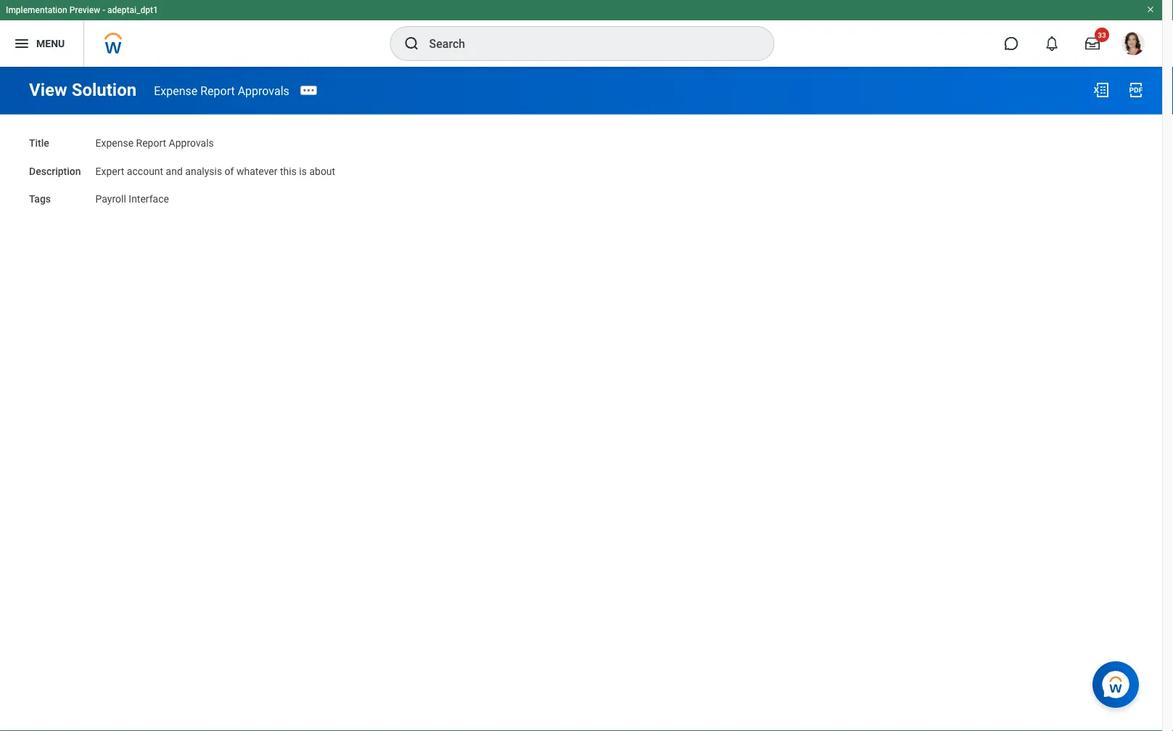 Task type: describe. For each thing, give the bounding box(es) containing it.
account
[[127, 165, 163, 177]]

adeptai_dpt1
[[108, 5, 158, 15]]

expert account and analysis of whatever this is about
[[96, 165, 336, 177]]

of
[[225, 165, 234, 177]]

search image
[[403, 35, 421, 52]]

implementation preview -   adeptai_dpt1
[[6, 5, 158, 15]]

menu
[[36, 37, 65, 49]]

approvals for the 'title' element
[[169, 137, 214, 149]]

view
[[29, 79, 67, 100]]

33
[[1099, 30, 1107, 39]]

analysis
[[185, 165, 222, 177]]

approvals for expense report approvals link
[[238, 84, 289, 97]]

title
[[29, 137, 49, 149]]

is
[[299, 165, 307, 177]]

Search Workday  search field
[[429, 28, 744, 60]]

notifications large image
[[1045, 36, 1060, 51]]

description
[[29, 165, 81, 177]]

expense for expense report approvals link
[[154, 84, 198, 97]]

expense report approvals link
[[154, 84, 289, 97]]

report for expense report approvals link
[[201, 84, 235, 97]]

view solution
[[29, 79, 137, 100]]

preview
[[69, 5, 100, 15]]

expense report approvals for the 'title' element
[[96, 137, 214, 149]]

solution
[[72, 79, 137, 100]]

justify image
[[13, 35, 30, 52]]

expense report approvals for expense report approvals link
[[154, 84, 289, 97]]

expense for the 'title' element
[[96, 137, 134, 149]]

this
[[280, 165, 297, 177]]

about
[[310, 165, 336, 177]]

tags
[[29, 193, 51, 205]]



Task type: locate. For each thing, give the bounding box(es) containing it.
report
[[201, 84, 235, 97], [136, 137, 166, 149]]

33 button
[[1077, 28, 1110, 60]]

report for the 'title' element
[[136, 137, 166, 149]]

expense up the 'title' element
[[154, 84, 198, 97]]

payroll interface
[[96, 193, 169, 205]]

expense report approvals
[[154, 84, 289, 97], [96, 137, 214, 149]]

inbox large image
[[1086, 36, 1101, 51]]

implementation
[[6, 5, 67, 15]]

menu banner
[[0, 0, 1163, 67]]

payroll
[[96, 193, 126, 205]]

report inside the 'title' element
[[136, 137, 166, 149]]

1 vertical spatial expense report approvals
[[96, 137, 214, 149]]

payroll interface element
[[96, 190, 169, 205]]

view printable version (pdf) image
[[1128, 81, 1146, 99]]

menu button
[[0, 20, 84, 67]]

interface
[[129, 193, 169, 205]]

export to excel image
[[1093, 81, 1111, 99]]

and
[[166, 165, 183, 177]]

1 vertical spatial expense
[[96, 137, 134, 149]]

approvals
[[238, 84, 289, 97], [169, 137, 214, 149]]

title element
[[96, 128, 214, 150]]

profile logan mcneil image
[[1122, 32, 1146, 58]]

0 horizontal spatial approvals
[[169, 137, 214, 149]]

0 horizontal spatial report
[[136, 137, 166, 149]]

0 vertical spatial expense
[[154, 84, 198, 97]]

1 horizontal spatial approvals
[[238, 84, 289, 97]]

view solution main content
[[0, 67, 1163, 220]]

0 vertical spatial approvals
[[238, 84, 289, 97]]

whatever
[[237, 165, 278, 177]]

1 horizontal spatial report
[[201, 84, 235, 97]]

expense
[[154, 84, 198, 97], [96, 137, 134, 149]]

close environment banner image
[[1147, 5, 1156, 14]]

1 horizontal spatial expense
[[154, 84, 198, 97]]

expense inside the 'title' element
[[96, 137, 134, 149]]

expert
[[96, 165, 124, 177]]

expense up expert
[[96, 137, 134, 149]]

approvals inside the 'title' element
[[169, 137, 214, 149]]

0 horizontal spatial expense
[[96, 137, 134, 149]]

0 vertical spatial report
[[201, 84, 235, 97]]

1 vertical spatial report
[[136, 137, 166, 149]]

-
[[102, 5, 105, 15]]

1 vertical spatial approvals
[[169, 137, 214, 149]]

0 vertical spatial expense report approvals
[[154, 84, 289, 97]]



Task type: vqa. For each thing, say whether or not it's contained in the screenshot.
dates
no



